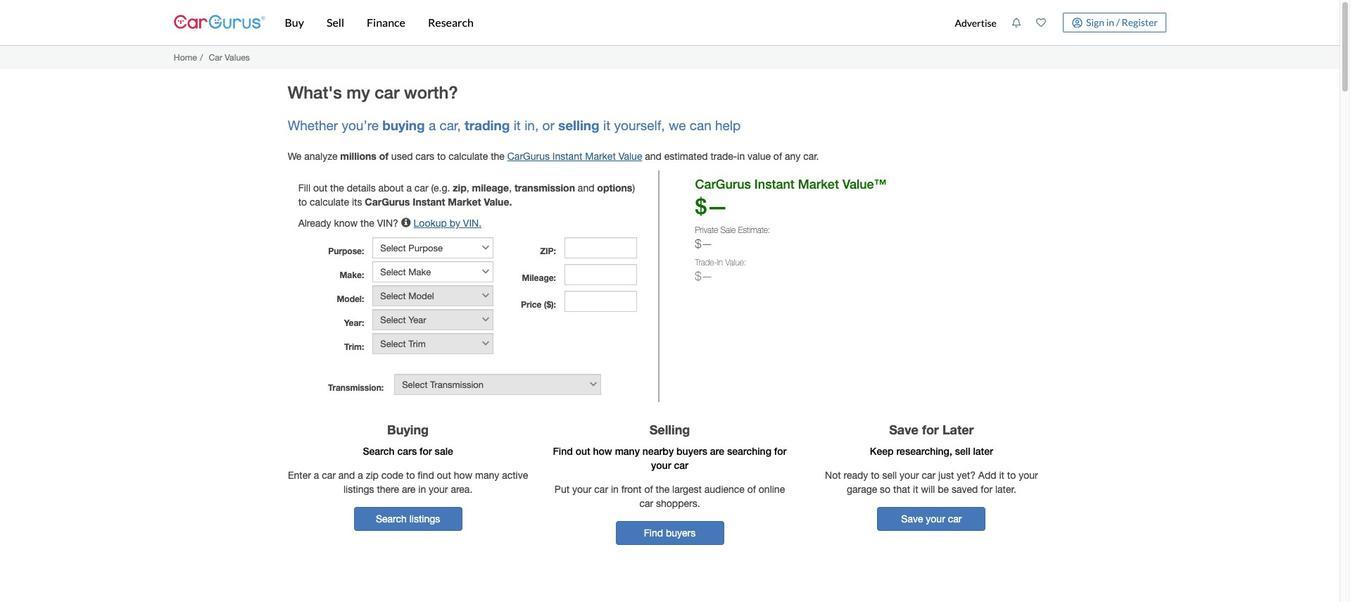 Task type: vqa. For each thing, say whether or not it's contained in the screenshot.
'user icon'
yes



Task type: describe. For each thing, give the bounding box(es) containing it.
audience
[[705, 484, 745, 495]]

we
[[288, 151, 302, 162]]

yet?
[[957, 470, 976, 481]]

fill
[[298, 183, 311, 194]]

can
[[690, 118, 712, 133]]

for left sale
[[420, 445, 432, 457]]

value™
[[843, 176, 887, 192]]

be
[[938, 484, 950, 495]]

cargurus instant market value.
[[365, 196, 512, 208]]

listings inside enter a car and a zip code to find out how many active listings there are in your area.
[[344, 484, 374, 495]]

selling
[[559, 117, 600, 133]]

transmission:
[[328, 383, 384, 393]]

search listings button
[[354, 507, 462, 531]]

in,
[[525, 118, 539, 133]]

trade-
[[711, 151, 738, 162]]

)
[[633, 183, 635, 194]]

estimate:
[[739, 225, 771, 235]]

of left used
[[379, 150, 389, 162]]

research button
[[417, 0, 485, 45]]

yourself,
[[615, 118, 665, 133]]

are inside enter a car and a zip code to find out how many active listings there are in your area.
[[402, 484, 416, 495]]

1 , from the left
[[467, 183, 470, 194]]

and for options
[[578, 183, 595, 194]]

cargurus inside we analyze millions of used cars to calculate the cargurus instant market value and estimated trade-in value of any car.
[[508, 151, 550, 162]]

home
[[174, 52, 197, 62]]

know
[[334, 218, 358, 229]]

for inside not ready to sell your car just yet? add it to your garage so that it will be saved for later.
[[981, 484, 993, 495]]

analyze
[[304, 151, 338, 162]]

we
[[669, 118, 686, 133]]

out for fill
[[313, 183, 328, 194]]

to inside enter a car and a zip code to find out how many active listings there are in your area.
[[406, 470, 415, 481]]

of left online
[[748, 484, 756, 495]]

save for save for later
[[890, 422, 919, 438]]

price
[[521, 300, 542, 310]]

whether
[[288, 118, 338, 133]]

in inside we analyze millions of used cars to calculate the cargurus instant market value and estimated trade-in value of any car.
[[738, 151, 745, 162]]

save your car
[[902, 514, 962, 525]]

many inside enter a car and a zip code to find out how many active listings there are in your area.
[[475, 470, 500, 481]]

details
[[347, 183, 376, 194]]

advertise
[[955, 17, 997, 29]]

how inside enter a car and a zip code to find out how many active listings there are in your area.
[[454, 470, 473, 481]]

cargurus for value™
[[696, 176, 751, 192]]

not
[[826, 470, 841, 481]]

find buyers button
[[616, 521, 724, 545]]

sign in / register
[[1087, 16, 1159, 28]]

mileage
[[472, 182, 509, 194]]

your inside "button"
[[926, 514, 946, 525]]

to up garage
[[871, 470, 880, 481]]

cargurus instant market value™ $— private sale estimate: $— trade-in value: $—
[[696, 176, 887, 283]]

or
[[543, 118, 555, 133]]

cargurus instant market value link
[[508, 151, 643, 162]]

market inside we analyze millions of used cars to calculate the cargurus instant market value and estimated trade-in value of any car.
[[585, 151, 616, 162]]

market for value™
[[799, 176, 839, 192]]

you're
[[342, 118, 379, 133]]

cargurus for value.
[[365, 196, 410, 208]]

3 $— from the top
[[696, 270, 713, 283]]

trade-
[[696, 257, 718, 268]]

the inside we analyze millions of used cars to calculate the cargurus instant market value and estimated trade-in value of any car.
[[491, 151, 505, 162]]

($):
[[544, 300, 556, 310]]

code
[[382, 470, 404, 481]]

car.
[[804, 151, 819, 162]]

keep researching, sell later
[[870, 445, 994, 457]]

save for later
[[890, 422, 974, 438]]

1 horizontal spatial zip
[[453, 182, 467, 194]]

sign in / register link
[[1064, 13, 1167, 32]]

value:
[[726, 257, 747, 268]]

online
[[759, 484, 785, 495]]

find buyers
[[644, 528, 696, 539]]

finance button
[[356, 0, 417, 45]]

cargurus logo homepage link image
[[174, 2, 265, 43]]

sell
[[327, 15, 344, 29]]

searching
[[728, 445, 772, 457]]

1 $— from the top
[[696, 194, 728, 219]]

car inside find out how many nearby buyers are searching for your car
[[674, 459, 689, 471]]

model:
[[337, 294, 364, 305]]

many inside find out how many nearby buyers are searching for your car
[[615, 445, 640, 457]]

zip inside enter a car and a zip code to find out how many active listings there are in your area.
[[366, 470, 379, 481]]

private
[[696, 225, 719, 235]]

there
[[377, 484, 399, 495]]

purpose:
[[328, 246, 364, 257]]

by
[[450, 218, 461, 229]]

help
[[716, 118, 741, 133]]

trim:
[[344, 342, 364, 352]]

worth?
[[404, 82, 458, 102]]

area.
[[451, 484, 473, 495]]

in inside 'put your car in front of the largest audience of online car shoppers.'
[[611, 484, 619, 495]]

whether you're buying a car, trading it in, or selling it yourself, we can help
[[288, 117, 741, 133]]

calculate inside ) to calculate its
[[310, 197, 349, 208]]

to inside ) to calculate its
[[298, 197, 307, 208]]

1 vertical spatial /
[[200, 52, 203, 62]]

used
[[392, 151, 413, 162]]

about
[[379, 183, 404, 194]]

cars inside we analyze millions of used cars to calculate the cargurus instant market value and estimated trade-in value of any car.
[[416, 151, 435, 162]]

fill out the details about a car (e.g. zip , mileage , transmission and options
[[298, 182, 633, 194]]

info sign image
[[401, 218, 411, 228]]

car right my
[[375, 82, 400, 102]]

millions
[[340, 150, 377, 162]]

researching,
[[897, 445, 953, 457]]

value
[[619, 151, 643, 162]]

in inside enter a car and a zip code to find out how many active listings there are in your area.
[[419, 484, 426, 495]]

the left vin?
[[361, 218, 375, 229]]

car down front
[[640, 498, 654, 509]]

calculate inside we analyze millions of used cars to calculate the cargurus instant market value and estimated trade-in value of any car.
[[449, 151, 488, 162]]

your inside 'put your car in front of the largest audience of online car shoppers.'
[[573, 484, 592, 495]]

later.
[[996, 484, 1017, 495]]

that
[[894, 484, 911, 495]]

a inside "fill out the details about a car (e.g. zip , mileage , transmission and options"
[[407, 183, 412, 194]]

out inside enter a car and a zip code to find out how many active listings there are in your area.
[[437, 470, 451, 481]]

your inside find out how many nearby buyers are searching for your car
[[652, 459, 672, 471]]

/ inside menu
[[1117, 16, 1121, 28]]

cargurus logo homepage link link
[[174, 2, 265, 43]]

any
[[785, 151, 801, 162]]

car left front
[[595, 484, 609, 495]]

home / car values
[[174, 52, 250, 62]]

save for save your car
[[902, 514, 924, 525]]

car,
[[440, 118, 461, 133]]

menu bar containing buy
[[265, 0, 948, 45]]

what's
[[288, 82, 342, 102]]

mileage:
[[522, 273, 556, 283]]

so
[[880, 484, 891, 495]]

estimated
[[665, 151, 708, 162]]

a left code
[[358, 470, 363, 481]]

value
[[748, 151, 771, 162]]

(e.g.
[[431, 183, 450, 194]]



Task type: locate. For each thing, give the bounding box(es) containing it.
sign
[[1087, 16, 1105, 28]]

just
[[939, 470, 955, 481]]

the left the "details"
[[330, 183, 344, 194]]

0 vertical spatial save
[[890, 422, 919, 438]]

keep
[[870, 445, 894, 457]]

car inside enter a car and a zip code to find out how many active listings there are in your area.
[[322, 470, 336, 481]]

buying
[[383, 117, 425, 133]]

and left the options
[[578, 183, 595, 194]]

0 vertical spatial buyers
[[677, 445, 708, 457]]

cargurus down trade-
[[696, 176, 751, 192]]

saved cars image
[[1037, 18, 1047, 27]]

instant inside we analyze millions of used cars to calculate the cargurus instant market value and estimated trade-in value of any car.
[[553, 151, 583, 162]]

save up researching,
[[890, 422, 919, 438]]

0 horizontal spatial calculate
[[310, 197, 349, 208]]

price ($):
[[521, 300, 556, 310]]

calculate
[[449, 151, 488, 162], [310, 197, 349, 208]]

finance
[[367, 15, 406, 29]]

active
[[502, 470, 528, 481]]

1 vertical spatial market
[[799, 176, 839, 192]]

vin?
[[377, 218, 399, 229]]

1 vertical spatial sell
[[883, 470, 897, 481]]

lookup by vin. link
[[414, 218, 482, 229]]

a right the enter
[[314, 470, 319, 481]]

1 vertical spatial and
[[578, 183, 595, 194]]

open notifications image
[[1012, 18, 1022, 27]]

and for estimated
[[645, 151, 662, 162]]

1 vertical spatial cargurus
[[696, 176, 751, 192]]

1 vertical spatial instant
[[755, 176, 795, 192]]

enter
[[288, 470, 311, 481]]

1 horizontal spatial /
[[1117, 16, 1121, 28]]

0 horizontal spatial listings
[[344, 484, 374, 495]]

$— down the private
[[696, 238, 713, 250]]

find
[[418, 470, 434, 481]]

it right selling
[[604, 118, 611, 133]]

0 vertical spatial many
[[615, 445, 640, 457]]

to
[[437, 151, 446, 162], [298, 197, 307, 208], [406, 470, 415, 481], [871, 470, 880, 481], [1008, 470, 1017, 481]]

later
[[943, 422, 974, 438]]

0 vertical spatial and
[[645, 151, 662, 162]]

find for find out how many nearby buyers are searching for your car
[[553, 445, 573, 457]]

find for find buyers
[[644, 528, 664, 539]]

0 horizontal spatial cargurus
[[365, 196, 410, 208]]

1 horizontal spatial are
[[711, 445, 725, 457]]

out inside "fill out the details about a car (e.g. zip , mileage , transmission and options"
[[313, 183, 328, 194]]

what's my car worth?
[[288, 82, 458, 102]]

later
[[974, 445, 994, 457]]

your up that
[[900, 470, 920, 481]]

sell inside not ready to sell your car just yet? add it to your garage so that it will be saved for later.
[[883, 470, 897, 481]]

listings inside 'button'
[[410, 514, 440, 525]]

not ready to sell your car just yet? add it to your garage so that it will be saved for later.
[[826, 470, 1039, 495]]

buyers inside "button"
[[666, 528, 696, 539]]

instant for value.
[[413, 196, 445, 208]]

car inside "button"
[[949, 514, 962, 525]]

buyers inside find out how many nearby buyers are searching for your car
[[677, 445, 708, 457]]

buy button
[[274, 0, 316, 45]]

of left any
[[774, 151, 783, 162]]

the inside 'put your car in front of the largest audience of online car shoppers.'
[[656, 484, 670, 495]]

advertise link
[[948, 3, 1005, 42]]

your down the will
[[926, 514, 946, 525]]

1 horizontal spatial sell
[[956, 445, 971, 457]]

a left car, at top
[[429, 118, 436, 133]]

buy
[[285, 15, 304, 29]]

, up value.
[[509, 183, 512, 194]]

menu bar
[[265, 0, 948, 45]]

cargurus down in,
[[508, 151, 550, 162]]

your
[[652, 459, 672, 471], [900, 470, 920, 481], [1019, 470, 1039, 481], [429, 484, 448, 495], [573, 484, 592, 495], [926, 514, 946, 525]]

lookup by vin.
[[414, 218, 482, 229]]

nearby
[[643, 445, 674, 457]]

market left the value
[[585, 151, 616, 162]]

1 vertical spatial find
[[644, 528, 664, 539]]

,
[[467, 183, 470, 194], [509, 183, 512, 194]]

1 horizontal spatial market
[[585, 151, 616, 162]]

of inside we analyze millions of used cars to calculate the cargurus instant market value and estimated trade-in value of any car.
[[774, 151, 783, 162]]

instant for value™
[[755, 176, 795, 192]]

find inside "button"
[[644, 528, 664, 539]]

your inside enter a car and a zip code to find out how many active listings there are in your area.
[[429, 484, 448, 495]]

for down add
[[981, 484, 993, 495]]

0 vertical spatial calculate
[[449, 151, 488, 162]]

2 horizontal spatial market
[[799, 176, 839, 192]]

car
[[375, 82, 400, 102], [415, 183, 429, 194], [674, 459, 689, 471], [322, 470, 336, 481], [922, 470, 936, 481], [595, 484, 609, 495], [640, 498, 654, 509], [949, 514, 962, 525]]

0 horizontal spatial ,
[[467, 183, 470, 194]]

2 vertical spatial market
[[448, 196, 481, 208]]

out for find
[[576, 445, 591, 457]]

1 vertical spatial cars
[[398, 445, 417, 457]]

0 vertical spatial are
[[711, 445, 725, 457]]

0 horizontal spatial are
[[402, 484, 416, 495]]

buyers down shoppers.
[[666, 528, 696, 539]]

1 horizontal spatial listings
[[410, 514, 440, 525]]

to inside we analyze millions of used cars to calculate the cargurus instant market value and estimated trade-in value of any car.
[[437, 151, 446, 162]]

market down car.
[[799, 176, 839, 192]]

1 vertical spatial are
[[402, 484, 416, 495]]

register
[[1122, 16, 1159, 28]]

in right sign
[[1107, 16, 1115, 28]]

find down shoppers.
[[644, 528, 664, 539]]

search down there
[[376, 514, 407, 525]]

0 vertical spatial /
[[1117, 16, 1121, 28]]

2 vertical spatial instant
[[413, 196, 445, 208]]

0 vertical spatial search
[[363, 445, 395, 457]]

0 vertical spatial how
[[593, 445, 613, 457]]

and inside "fill out the details about a car (e.g. zip , mileage , transmission and options"
[[578, 183, 595, 194]]

menu containing sign in / register
[[948, 3, 1167, 42]]

to up later.
[[1008, 470, 1017, 481]]

ZIP: text field
[[565, 238, 638, 259]]

buyers down selling
[[677, 445, 708, 457]]

many left active
[[475, 470, 500, 481]]

garage
[[847, 484, 878, 495]]

0 horizontal spatial sell
[[883, 470, 897, 481]]

save your car button
[[878, 507, 986, 531]]

your right put
[[573, 484, 592, 495]]

the up mileage
[[491, 151, 505, 162]]

my
[[347, 82, 370, 102]]

to up (e.g.
[[437, 151, 446, 162]]

$—
[[696, 194, 728, 219], [696, 238, 713, 250], [696, 270, 713, 283]]

0 vertical spatial find
[[553, 445, 573, 457]]

2 horizontal spatial out
[[576, 445, 591, 457]]

car up largest on the bottom of the page
[[674, 459, 689, 471]]

saved
[[952, 484, 979, 495]]

sell
[[956, 445, 971, 457], [883, 470, 897, 481]]

save
[[890, 422, 919, 438], [902, 514, 924, 525]]

0 horizontal spatial out
[[313, 183, 328, 194]]

find inside find out how many nearby buyers are searching for your car
[[553, 445, 573, 457]]

the inside "fill out the details about a car (e.g. zip , mileage , transmission and options"
[[330, 183, 344, 194]]

sale
[[721, 225, 736, 235]]

your down nearby
[[652, 459, 672, 471]]

2 vertical spatial cargurus
[[365, 196, 410, 208]]

instant down value
[[755, 176, 795, 192]]

in inside menu
[[1107, 16, 1115, 28]]

out inside find out how many nearby buyers are searching for your car
[[576, 445, 591, 457]]

buyers
[[677, 445, 708, 457], [666, 528, 696, 539]]

cars down "buying"
[[398, 445, 417, 457]]

0 vertical spatial sell
[[956, 445, 971, 457]]

transmission
[[515, 182, 575, 194]]

year:
[[344, 318, 364, 328]]

how
[[593, 445, 613, 457], [454, 470, 473, 481]]

0 vertical spatial cars
[[416, 151, 435, 162]]

values
[[225, 52, 250, 62]]

listings down enter a car and a zip code to find out how many active listings there are in your area.
[[410, 514, 440, 525]]

market down "fill out the details about a car (e.g. zip , mileage , transmission and options"
[[448, 196, 481, 208]]

1 vertical spatial out
[[576, 445, 591, 457]]

will
[[922, 484, 936, 495]]

market inside the cargurus instant market value™ $— private sale estimate: $— trade-in value: $—
[[799, 176, 839, 192]]

0 vertical spatial out
[[313, 183, 328, 194]]

car inside not ready to sell your car just yet? add it to your garage so that it will be saved for later.
[[922, 470, 936, 481]]

in left value
[[738, 151, 745, 162]]

shoppers.
[[656, 498, 700, 509]]

search
[[363, 445, 395, 457], [376, 514, 407, 525]]

make:
[[340, 270, 364, 281]]

save inside "button"
[[902, 514, 924, 525]]

of right front
[[645, 484, 653, 495]]

1 vertical spatial how
[[454, 470, 473, 481]]

trading
[[465, 117, 510, 133]]

cargurus down the about
[[365, 196, 410, 208]]

1 horizontal spatial out
[[437, 470, 451, 481]]

0 horizontal spatial instant
[[413, 196, 445, 208]]

the up shoppers.
[[656, 484, 670, 495]]

it right add
[[1000, 470, 1005, 481]]

1 vertical spatial $—
[[696, 238, 713, 250]]

0 vertical spatial zip
[[453, 182, 467, 194]]

many left nearby
[[615, 445, 640, 457]]

in left front
[[611, 484, 619, 495]]

search for search cars for sale
[[363, 445, 395, 457]]

it left the will
[[914, 484, 919, 495]]

2 horizontal spatial instant
[[755, 176, 795, 192]]

1 vertical spatial calculate
[[310, 197, 349, 208]]

$— down trade-
[[696, 270, 713, 283]]

0 horizontal spatial find
[[553, 445, 573, 457]]

user icon image
[[1073, 17, 1083, 28]]

1 horizontal spatial instant
[[553, 151, 583, 162]]

instant down (e.g.
[[413, 196, 445, 208]]

2 horizontal spatial and
[[645, 151, 662, 162]]

1 vertical spatial save
[[902, 514, 924, 525]]

1 horizontal spatial calculate
[[449, 151, 488, 162]]

car up the will
[[922, 470, 936, 481]]

search for search listings
[[376, 514, 407, 525]]

0 horizontal spatial /
[[200, 52, 203, 62]]

calculate up already
[[310, 197, 349, 208]]

menu
[[948, 3, 1167, 42]]

to left 'find' on the bottom of the page
[[406, 470, 415, 481]]

instant inside the cargurus instant market value™ $— private sale estimate: $— trade-in value: $—
[[755, 176, 795, 192]]

1 horizontal spatial many
[[615, 445, 640, 457]]

buying
[[387, 422, 429, 438]]

0 horizontal spatial and
[[339, 470, 355, 481]]

zip:
[[540, 246, 556, 257]]

calculate up "fill out the details about a car (e.g. zip , mileage , transmission and options"
[[449, 151, 488, 162]]

save down that
[[902, 514, 924, 525]]

1 vertical spatial listings
[[410, 514, 440, 525]]

$— up the private
[[696, 194, 728, 219]]

1 vertical spatial zip
[[366, 470, 379, 481]]

car inside "fill out the details about a car (e.g. zip , mileage , transmission and options"
[[415, 183, 429, 194]]

1 vertical spatial buyers
[[666, 528, 696, 539]]

1 horizontal spatial find
[[644, 528, 664, 539]]

1 vertical spatial search
[[376, 514, 407, 525]]

search listings
[[376, 514, 440, 525]]

cars right used
[[416, 151, 435, 162]]

its
[[352, 197, 362, 208]]

are right there
[[402, 484, 416, 495]]

are
[[711, 445, 725, 457], [402, 484, 416, 495]]

sell up so
[[883, 470, 897, 481]]

are inside find out how many nearby buyers are searching for your car
[[711, 445, 725, 457]]

a inside whether you're buying a car, trading it in, or selling it yourself, we can help
[[429, 118, 436, 133]]

it left in,
[[514, 118, 521, 133]]

and right the value
[[645, 151, 662, 162]]

enter a car and a zip code to find out how many active listings there are in your area.
[[288, 470, 528, 495]]

it
[[514, 118, 521, 133], [604, 118, 611, 133], [1000, 470, 1005, 481], [914, 484, 919, 495]]

for up keep researching, sell later
[[923, 422, 940, 438]]

vin.
[[463, 218, 482, 229]]

1 horizontal spatial ,
[[509, 183, 512, 194]]

your down 'find' on the bottom of the page
[[429, 484, 448, 495]]

search inside 'button'
[[376, 514, 407, 525]]

2 horizontal spatial cargurus
[[696, 176, 751, 192]]

for inside find out how many nearby buyers are searching for your car
[[775, 445, 787, 457]]

car right the enter
[[322, 470, 336, 481]]

and inside enter a car and a zip code to find out how many active listings there are in your area.
[[339, 470, 355, 481]]

2 vertical spatial $—
[[696, 270, 713, 283]]

sale
[[435, 445, 453, 457]]

find
[[553, 445, 573, 457], [644, 528, 664, 539]]

0 horizontal spatial zip
[[366, 470, 379, 481]]

0 vertical spatial instant
[[553, 151, 583, 162]]

1 horizontal spatial cargurus
[[508, 151, 550, 162]]

car left (e.g.
[[415, 183, 429, 194]]

put
[[555, 484, 570, 495]]

put your car in front of the largest audience of online car shoppers.
[[555, 484, 785, 509]]

are left 'searching'
[[711, 445, 725, 457]]

Mileage: text field
[[565, 264, 638, 285]]

0 vertical spatial cargurus
[[508, 151, 550, 162]]

sell button
[[316, 0, 356, 45]]

Price ($): text field
[[565, 291, 638, 312]]

in
[[718, 257, 723, 268]]

0 horizontal spatial market
[[448, 196, 481, 208]]

sell left later
[[956, 445, 971, 457]]

in down 'find' on the bottom of the page
[[419, 484, 426, 495]]

how left nearby
[[593, 445, 613, 457]]

many
[[615, 445, 640, 457], [475, 470, 500, 481]]

1 horizontal spatial and
[[578, 183, 595, 194]]

zip right (e.g.
[[453, 182, 467, 194]]

market for value.
[[448, 196, 481, 208]]

0 vertical spatial market
[[585, 151, 616, 162]]

0 vertical spatial listings
[[344, 484, 374, 495]]

for
[[923, 422, 940, 438], [420, 445, 432, 457], [775, 445, 787, 457], [981, 484, 993, 495]]

search up code
[[363, 445, 395, 457]]

and inside we analyze millions of used cars to calculate the cargurus instant market value and estimated trade-in value of any car.
[[645, 151, 662, 162]]

for right 'searching'
[[775, 445, 787, 457]]

2 vertical spatial and
[[339, 470, 355, 481]]

/ left car
[[200, 52, 203, 62]]

0 vertical spatial $—
[[696, 194, 728, 219]]

2 , from the left
[[509, 183, 512, 194]]

2 vertical spatial out
[[437, 470, 451, 481]]

, left mileage
[[467, 183, 470, 194]]

listings left there
[[344, 484, 374, 495]]

how up area.
[[454, 470, 473, 481]]

add
[[979, 470, 997, 481]]

find up put
[[553, 445, 573, 457]]

your right add
[[1019, 470, 1039, 481]]

instant down selling
[[553, 151, 583, 162]]

cargurus inside the cargurus instant market value™ $— private sale estimate: $— trade-in value: $—
[[696, 176, 751, 192]]

cars
[[416, 151, 435, 162], [398, 445, 417, 457]]

home link
[[174, 52, 197, 62]]

1 horizontal spatial how
[[593, 445, 613, 457]]

value.
[[484, 196, 512, 208]]

to down fill
[[298, 197, 307, 208]]

0 horizontal spatial how
[[454, 470, 473, 481]]

ready
[[844, 470, 869, 481]]

and left code
[[339, 470, 355, 481]]

1 vertical spatial many
[[475, 470, 500, 481]]

how inside find out how many nearby buyers are searching for your car
[[593, 445, 613, 457]]

0 horizontal spatial many
[[475, 470, 500, 481]]

car down saved
[[949, 514, 962, 525]]

front
[[622, 484, 642, 495]]

2 $— from the top
[[696, 238, 713, 250]]

zip left code
[[366, 470, 379, 481]]

largest
[[673, 484, 702, 495]]

a right the about
[[407, 183, 412, 194]]

/ left register
[[1117, 16, 1121, 28]]



